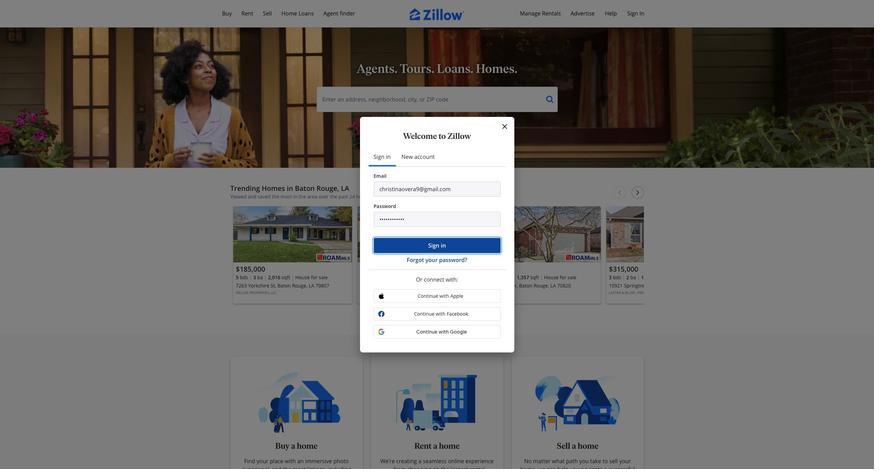 Task type: locate. For each thing, give the bounding box(es) containing it.
7263 yorkshire st, baton rouge, la 70807 image
[[233, 207, 352, 263]]

group
[[233, 207, 352, 304], [357, 207, 476, 304], [482, 207, 601, 304], [606, 207, 725, 304]]

None submit
[[374, 238, 500, 253]]

1 group from the left
[[233, 207, 352, 304]]

Enter password password field
[[374, 212, 500, 227]]

17345 deer lake ave, baton rouge, la 70816 element
[[357, 207, 476, 304]]

zillow logo image
[[410, 8, 465, 20]]

7263 yorkshire st, baton rouge, la 70807 element
[[233, 207, 352, 304]]

list
[[230, 204, 725, 310]]

sell_a_home image
[[520, 371, 636, 436]]

5521 arialo dr, baton rouge, la 70820 element
[[482, 207, 601, 304]]

10921 springtree ave, baton rouge, la 70810 element
[[606, 207, 725, 304]]

dialog
[[360, 117, 514, 353]]



Task type: describe. For each thing, give the bounding box(es) containing it.
Enter email email field
[[374, 182, 500, 197]]

17345 deer lake ave, baton rouge, la 70816 image
[[357, 207, 476, 263]]

more recommended homes image
[[396, 317, 402, 323]]

10921 springtree ave, baton rouge, la 70810 image
[[606, 207, 725, 263]]

4 group from the left
[[606, 207, 725, 304]]

sign in actions group
[[374, 238, 500, 264]]

home recommendations carousel element
[[230, 185, 725, 310]]

5521 arialo dr, baton rouge, la 70820 image
[[482, 207, 601, 263]]

rent_a_home image
[[379, 371, 495, 436]]

main navigation
[[0, 0, 874, 28]]

2 group from the left
[[357, 207, 476, 304]]

buy_a_home image
[[239, 371, 354, 436]]

3 group from the left
[[482, 207, 601, 304]]

authentication tabs tab list
[[368, 147, 506, 167]]



Task type: vqa. For each thing, say whether or not it's contained in the screenshot.
3 to the right
no



